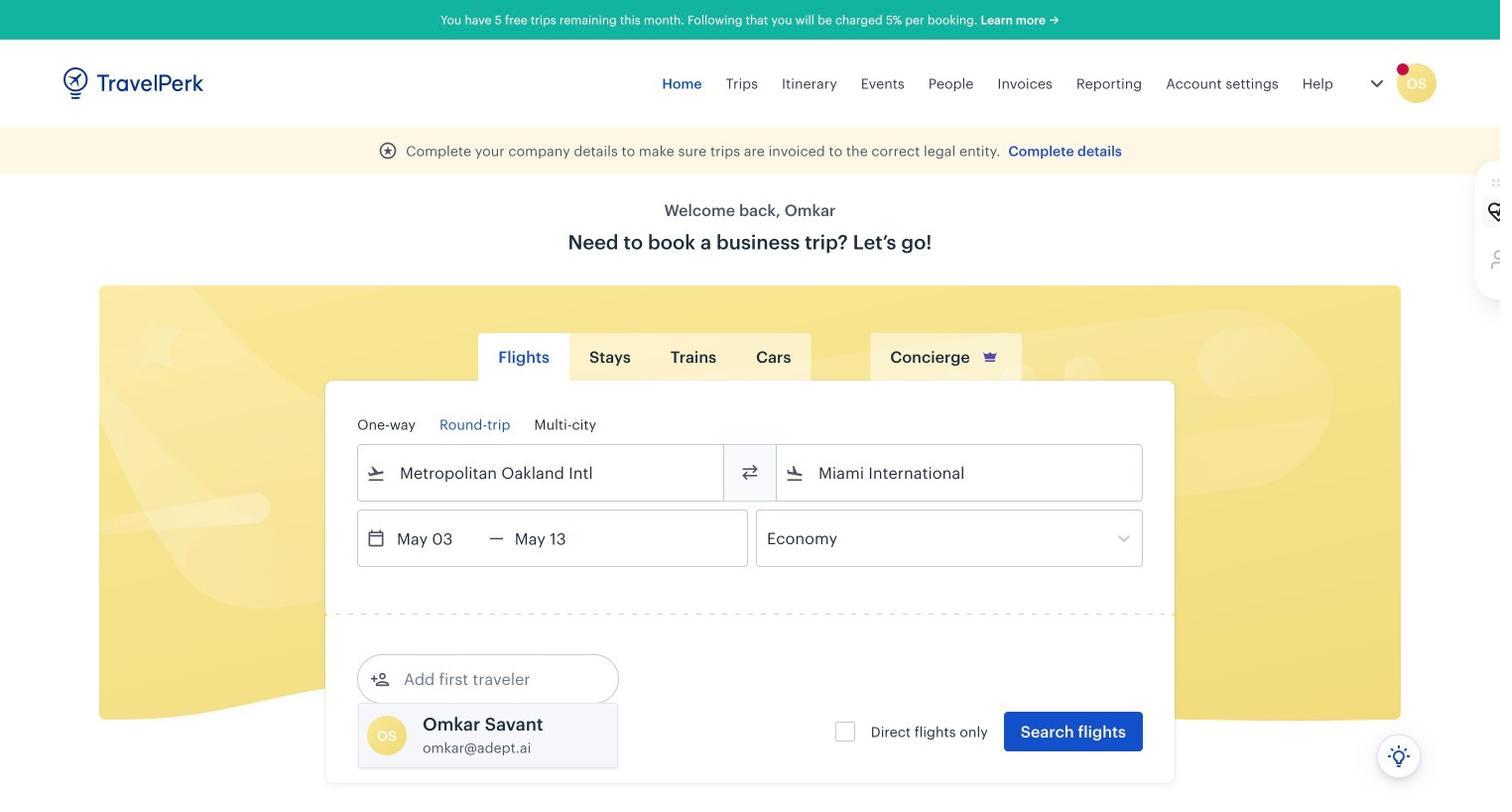 Task type: describe. For each thing, give the bounding box(es) containing it.
Depart text field
[[386, 511, 489, 567]]

To search field
[[805, 458, 1117, 489]]

Add first traveler search field
[[390, 664, 596, 696]]



Task type: locate. For each thing, give the bounding box(es) containing it.
Return text field
[[504, 511, 607, 567]]

From search field
[[386, 458, 698, 489]]



Task type: vqa. For each thing, say whether or not it's contained in the screenshot.
Depart Text Box
yes



